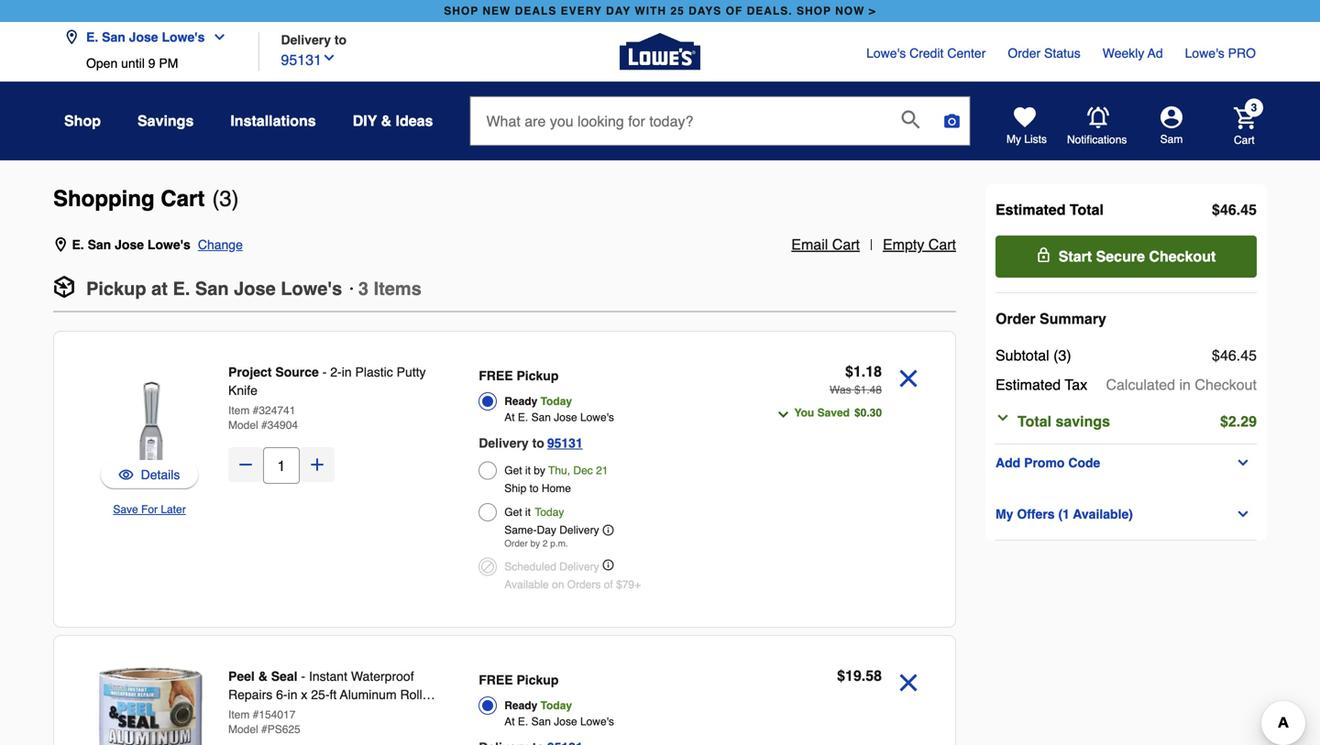 Task type: describe. For each thing, give the bounding box(es) containing it.
diy & ideas
[[353, 112, 433, 129]]

get it by thu, dec 21
[[504, 464, 608, 477]]

6-
[[276, 688, 287, 702]]

estimated tax
[[996, 376, 1087, 393]]

option group containing free pickup
[[479, 363, 733, 596]]

lowe's home improvement logo image
[[620, 11, 700, 92]]

pm
[[159, 56, 178, 71]]

1 vertical spatial by
[[530, 539, 540, 549]]

25
[[671, 5, 685, 17]]

1 vertical spatial total
[[1018, 413, 1052, 430]]

$79+
[[616, 578, 641, 591]]

$ 2 . 29
[[1220, 413, 1257, 430]]

1 vertical spatial 95131
[[547, 436, 583, 451]]

1 vertical spatial 3
[[219, 186, 232, 211]]

my lists
[[1007, 133, 1047, 146]]

19
[[845, 667, 862, 684]]

quickview image
[[119, 466, 133, 484]]

promo
[[1024, 456, 1065, 470]]

delivery up "orders"
[[559, 561, 599, 573]]

it for today
[[525, 506, 531, 519]]

3 for 3
[[1251, 101, 1257, 114]]

scheduled
[[504, 561, 556, 573]]

& for diy
[[381, 112, 392, 129]]

29
[[1241, 413, 1257, 430]]

weekly ad
[[1103, 46, 1163, 61]]

at
[[151, 278, 168, 299]]

saved
[[817, 407, 850, 419]]

shop new deals every day with 25 days of deals. shop now > link
[[440, 0, 880, 22]]

3 items
[[358, 278, 422, 299]]

(
[[212, 186, 219, 211]]

email cart button
[[791, 234, 860, 256]]

open until 9 pm
[[86, 56, 178, 71]]

ready for instant waterproof repairs 6-in x 25-ft aluminum roll flashing
[[504, 700, 537, 712]]

chevron down image inside 95131 'button'
[[322, 50, 336, 65]]

lowe's inside lowe's pro link
[[1185, 46, 1225, 61]]

seal
[[271, 669, 297, 684]]

pickup for instant waterproof repairs 6-in x 25-ft aluminum roll flashing
[[517, 673, 559, 688]]

plus image
[[308, 456, 326, 474]]

lowe's inside the lowe's credit center link
[[866, 46, 906, 61]]

pickup for 2-in plastic putty knife
[[517, 369, 559, 383]]

code
[[1068, 456, 1100, 470]]

you
[[794, 407, 814, 419]]

my for my lists
[[1007, 133, 1021, 146]]

bullet image
[[350, 287, 353, 291]]

now
[[835, 5, 865, 17]]

x
[[301, 688, 307, 702]]

model for 2-in plastic putty knife
[[228, 419, 258, 432]]

delivery up p.m.
[[559, 524, 599, 537]]

get for get it by
[[504, 464, 522, 477]]

>
[[869, 5, 876, 17]]

e. inside button
[[86, 30, 98, 44]]

until
[[121, 56, 145, 71]]

30
[[870, 407, 882, 419]]

0 vertical spatial by
[[534, 464, 545, 477]]

order summary
[[996, 310, 1107, 327]]

58
[[866, 667, 882, 684]]

2-in plastic putty knife image
[[83, 361, 215, 493]]

delivery to 95131
[[479, 436, 583, 451]]

deals
[[515, 5, 557, 17]]

46 for estimated total
[[1220, 201, 1237, 218]]

day
[[606, 5, 631, 17]]

knife
[[228, 383, 258, 398]]

ready for 2-in plastic putty knife
[[504, 395, 537, 408]]

item #154017 model #ps625
[[228, 709, 300, 736]]

$ 46 . 45 for total
[[1212, 201, 1257, 218]]

start secure checkout
[[1059, 248, 1216, 265]]

available on orders of $79+
[[504, 578, 641, 591]]

jose inside e. san jose lowe's button
[[129, 30, 158, 44]]

available)
[[1073, 507, 1133, 522]]

email cart
[[791, 236, 860, 253]]

2 shop from the left
[[797, 5, 831, 17]]

weekly ad link
[[1103, 44, 1163, 62]]

every
[[561, 5, 602, 17]]

open
[[86, 56, 118, 71]]

cart down lowe's home improvement cart image
[[1234, 134, 1255, 146]]

start
[[1059, 248, 1092, 265]]

0
[[861, 407, 867, 419]]

roll
[[400, 688, 422, 702]]

lowe's credit center link
[[866, 44, 986, 62]]

aluminum
[[340, 688, 397, 702]]

jose inside free pickup option group
[[554, 716, 577, 728]]

estimated for estimated tax
[[996, 376, 1061, 393]]

secure image
[[1037, 248, 1051, 262]]

my offers (1 available)
[[996, 507, 1133, 522]]

installations
[[230, 112, 316, 129]]

9
[[148, 56, 155, 71]]

shop new deals every day with 25 days of deals. shop now >
[[444, 5, 876, 17]]

lowe's home improvement cart image
[[1234, 107, 1256, 129]]

checkout for calculated in checkout
[[1195, 376, 1257, 393]]

$ up was
[[845, 363, 853, 380]]

same-day delivery
[[504, 524, 599, 537]]

scheduled delivery
[[504, 561, 599, 573]]

$ left the 29
[[1220, 413, 1228, 430]]

e. san jose lowe's button
[[64, 19, 234, 56]]

0 horizontal spatial 2
[[543, 539, 548, 549]]

cart for email cart
[[832, 236, 860, 253]]

(1
[[1058, 507, 1070, 522]]

#34904
[[261, 419, 298, 432]]

san inside button
[[102, 30, 125, 44]]

dec
[[573, 464, 593, 477]]

2-in plastic putty knife
[[228, 365, 426, 398]]

available
[[504, 578, 549, 591]]

save for later button
[[113, 501, 186, 519]]

$ left 58
[[837, 667, 845, 684]]

model for instant waterproof repairs 6-in x 25-ft aluminum roll flashing
[[228, 723, 258, 736]]

at e. san jose lowe's for instant waterproof repairs 6-in x 25-ft aluminum roll flashing
[[504, 716, 614, 728]]

project
[[228, 365, 272, 380]]

save for later
[[113, 503, 186, 516]]

cart for empty cart
[[928, 236, 956, 253]]

status
[[1044, 46, 1081, 61]]

camera image
[[943, 112, 961, 130]]

repairs
[[228, 688, 273, 702]]

peel
[[228, 669, 255, 684]]

& for peel
[[258, 669, 268, 684]]

minus image
[[237, 456, 255, 474]]

sam button
[[1128, 106, 1216, 147]]

lowe's credit center
[[866, 46, 986, 61]]

total savings
[[1018, 413, 1110, 430]]

remove item image for 2-in plastic putty knife
[[893, 363, 924, 394]]

Stepper number input field with increment and decrement buttons number field
[[263, 447, 300, 484]]

$ 46 . 45 for (3)
[[1212, 347, 1257, 364]]

order for order summary
[[996, 310, 1036, 327]]

waterproof
[[351, 669, 414, 684]]

0 vertical spatial total
[[1070, 201, 1104, 218]]

95131 inside 'button'
[[281, 51, 322, 68]]

deals.
[[747, 5, 793, 17]]

my lists link
[[1007, 106, 1047, 147]]

$ 19 . 58
[[837, 667, 882, 684]]

$ up "start secure checkout"
[[1212, 201, 1220, 218]]

on
[[552, 578, 564, 591]]

you saved $ 0 . 30
[[794, 407, 882, 419]]

lowe's home improvement notification center image
[[1087, 107, 1109, 129]]

chevron down image inside add promo code link
[[1236, 456, 1251, 470]]

flashing
[[228, 706, 277, 721]]

tax
[[1065, 376, 1087, 393]]

empty cart button
[[883, 234, 956, 256]]

empty cart
[[883, 236, 956, 253]]

0 vertical spatial pickup
[[86, 278, 146, 299]]

1 vertical spatial location image
[[53, 237, 68, 252]]

ship to home
[[504, 482, 571, 495]]

diy & ideas button
[[353, 105, 433, 138]]

estimated for estimated total
[[996, 201, 1066, 218]]

instant
[[309, 669, 347, 684]]

lowe's inside free pickup option group
[[580, 716, 614, 728]]

today for 2-in plastic putty knife
[[541, 395, 572, 408]]

today for instant waterproof repairs 6-in x 25-ft aluminum roll flashing
[[541, 700, 572, 712]]

order for order by 2 p.m.
[[504, 539, 528, 549]]

add promo code
[[996, 456, 1100, 470]]

item for 2-in plastic putty knife
[[228, 404, 250, 417]]

free pickup option group
[[479, 667, 733, 745]]



Task type: locate. For each thing, give the bounding box(es) containing it.
same-
[[504, 524, 537, 537]]

item inside item #324741 model #34904
[[228, 404, 250, 417]]

get up ship
[[504, 464, 522, 477]]

0 horizontal spatial shop
[[444, 5, 479, 17]]

1 $ 46 . 45 from the top
[[1212, 201, 1257, 218]]

chevron down image inside my offers (1 available) link
[[1236, 507, 1251, 522]]

my for my offers (1 available)
[[996, 507, 1013, 522]]

1 item from the top
[[228, 404, 250, 417]]

1 vertical spatial 2
[[543, 539, 548, 549]]

remove item image right "48"
[[893, 363, 924, 394]]

1 horizontal spatial 95131
[[547, 436, 583, 451]]

cart right email
[[832, 236, 860, 253]]

0 vertical spatial 95131
[[281, 51, 322, 68]]

in left x
[[287, 688, 297, 702]]

pickup at e. san jose lowe's
[[86, 278, 342, 299]]

delivery to
[[281, 33, 347, 47]]

order left status
[[1008, 46, 1041, 61]]

95131 up thu,
[[547, 436, 583, 451]]

location image up pickup image
[[53, 237, 68, 252]]

3 down pro on the right
[[1251, 101, 1257, 114]]

2 vertical spatial 3
[[358, 278, 369, 299]]

summary
[[1040, 310, 1107, 327]]

empty
[[883, 236, 924, 253]]

free
[[479, 369, 513, 383], [479, 673, 513, 688]]

location image left e. san jose lowe's
[[64, 30, 79, 44]]

0 vertical spatial free pickup
[[479, 369, 559, 383]]

0 horizontal spatial 95131 button
[[281, 47, 336, 71]]

it up ship to home
[[525, 464, 531, 477]]

item inside item #154017 model #ps625
[[228, 709, 250, 722]]

free for instant waterproof repairs 6-in x 25-ft aluminum roll flashing
[[479, 673, 513, 688]]

1 vertical spatial item
[[228, 709, 250, 722]]

1 vertical spatial free
[[479, 673, 513, 688]]

info image
[[603, 525, 614, 536]]

get up same-
[[504, 506, 522, 519]]

2 vertical spatial to
[[530, 482, 539, 495]]

e. inside free pickup option group
[[518, 716, 528, 728]]

1 vertical spatial order
[[996, 310, 1036, 327]]

option group
[[479, 363, 733, 596]]

45
[[1241, 201, 1257, 218], [1241, 347, 1257, 364]]

in right calculated
[[1179, 376, 1191, 393]]

location image inside e. san jose lowe's button
[[64, 30, 79, 44]]

21
[[596, 464, 608, 477]]

credit
[[910, 46, 944, 61]]

0 vertical spatial 2
[[1228, 413, 1237, 430]]

free pickup for 2-in plastic putty knife
[[479, 369, 559, 383]]

None search field
[[470, 96, 970, 163]]

free for 2-in plastic putty knife
[[479, 369, 513, 383]]

1 ready today from the top
[[504, 395, 572, 408]]

0 horizontal spatial in
[[287, 688, 297, 702]]

in
[[342, 365, 352, 380], [1179, 376, 1191, 393], [287, 688, 297, 702]]

2 ready from the top
[[504, 700, 537, 712]]

san
[[102, 30, 125, 44], [88, 237, 111, 252], [195, 278, 229, 299], [531, 411, 551, 424], [531, 716, 551, 728]]

by
[[534, 464, 545, 477], [530, 539, 540, 549]]

1 vertical spatial -
[[301, 669, 305, 684]]

shop
[[64, 112, 101, 129]]

free right roll
[[479, 673, 513, 688]]

remove item image for instant waterproof repairs 6-in x 25-ft aluminum roll flashing
[[893, 667, 924, 699]]

95131 button up installations
[[281, 47, 336, 71]]

model down #324741
[[228, 419, 258, 432]]

estimated up secure icon
[[996, 201, 1066, 218]]

1 horizontal spatial &
[[381, 112, 392, 129]]

2 horizontal spatial in
[[1179, 376, 1191, 393]]

3 up the change
[[219, 186, 232, 211]]

0 vertical spatial free
[[479, 369, 513, 383]]

2 remove item image from the top
[[893, 667, 924, 699]]

my offers (1 available) link
[[996, 503, 1257, 525]]

free up the delivery to 95131
[[479, 369, 513, 383]]

1 get from the top
[[504, 464, 522, 477]]

delivery up installations
[[281, 33, 331, 47]]

total
[[1070, 201, 1104, 218], [1018, 413, 1052, 430]]

by down day
[[530, 539, 540, 549]]

48
[[870, 384, 882, 397]]

save
[[113, 503, 138, 516]]

1 horizontal spatial 95131 button
[[547, 432, 583, 454]]

in for 2-
[[342, 365, 352, 380]]

1 46 from the top
[[1220, 201, 1237, 218]]

95131 down delivery to
[[281, 51, 322, 68]]

calculated
[[1106, 376, 1175, 393]]

offers
[[1017, 507, 1055, 522]]

0 vertical spatial chevron down image
[[996, 411, 1010, 425]]

1 estimated from the top
[[996, 201, 1066, 218]]

1 horizontal spatial 2
[[1228, 413, 1237, 430]]

e.
[[86, 30, 98, 44], [72, 237, 84, 252], [173, 278, 190, 299], [518, 411, 528, 424], [518, 716, 528, 728]]

cart inside email cart button
[[832, 236, 860, 253]]

45 for subtotal (3)
[[1241, 347, 1257, 364]]

0 vertical spatial ready
[[504, 395, 537, 408]]

jose
[[129, 30, 158, 44], [115, 237, 144, 252], [234, 278, 276, 299], [554, 411, 577, 424], [554, 716, 577, 728]]

at inside free pickup option group
[[504, 716, 515, 728]]

add promo code link
[[996, 452, 1257, 474]]

1 vertical spatial &
[[258, 669, 268, 684]]

& right peel
[[258, 669, 268, 684]]

0 vertical spatial $ 46 . 45
[[1212, 201, 1257, 218]]

instant waterproof repairs 6-in x 25-ft aluminum roll flashing
[[228, 669, 422, 721]]

thu,
[[548, 464, 570, 477]]

calculated in checkout
[[1106, 376, 1257, 393]]

model down flashing
[[228, 723, 258, 736]]

1 horizontal spatial -
[[322, 365, 327, 380]]

0 horizontal spatial total
[[1018, 413, 1052, 430]]

$ right was
[[854, 384, 861, 397]]

cart inside empty cart button
[[928, 236, 956, 253]]

1 free from the top
[[479, 369, 513, 383]]

45 for estimated total
[[1241, 201, 1257, 218]]

lists
[[1024, 133, 1047, 146]]

pro
[[1228, 46, 1256, 61]]

.
[[1237, 201, 1241, 218], [1237, 347, 1241, 364], [862, 363, 866, 380], [867, 384, 870, 397], [867, 407, 870, 419], [1237, 413, 1241, 430], [862, 667, 866, 684]]

3 right the bullet icon
[[358, 278, 369, 299]]

with
[[635, 5, 667, 17]]

to for delivery to 95131
[[532, 436, 544, 451]]

1 vertical spatial free pickup
[[479, 673, 559, 688]]

2 46 from the top
[[1220, 347, 1237, 364]]

1 vertical spatial to
[[532, 436, 544, 451]]

ready inside free pickup option group
[[504, 700, 537, 712]]

1 free pickup from the top
[[479, 369, 559, 383]]

at e. san jose lowe's inside free pickup option group
[[504, 716, 614, 728]]

item down knife
[[228, 404, 250, 417]]

1 vertical spatial 46
[[1220, 347, 1237, 364]]

lowe's home improvement lists image
[[1014, 106, 1036, 128]]

peel & seal -
[[228, 669, 309, 684]]

&
[[381, 112, 392, 129], [258, 669, 268, 684]]

$
[[1212, 201, 1220, 218], [1212, 347, 1220, 364], [845, 363, 853, 380], [854, 384, 861, 397], [854, 407, 861, 419], [1220, 413, 1228, 430], [837, 667, 845, 684]]

1 vertical spatial $ 46 . 45
[[1212, 347, 1257, 364]]

1 left "48"
[[861, 384, 867, 397]]

shop left new
[[444, 5, 479, 17]]

e. san jose lowe's
[[86, 30, 205, 44]]

0 vertical spatial 45
[[1241, 201, 1257, 218]]

0 horizontal spatial 95131
[[281, 51, 322, 68]]

plastic
[[355, 365, 393, 380]]

my left offers
[[996, 507, 1013, 522]]

- up x
[[301, 669, 305, 684]]

my left lists
[[1007, 133, 1021, 146]]

0 vertical spatial &
[[381, 112, 392, 129]]

2 free from the top
[[479, 673, 513, 688]]

model inside item #324741 model #34904
[[228, 419, 258, 432]]

46 for subtotal (3)
[[1220, 347, 1237, 364]]

e. san jose lowe's change
[[72, 237, 243, 252]]

2 estimated from the top
[[996, 376, 1061, 393]]

0 vertical spatial at
[[504, 411, 515, 424]]

instant waterproof repairs 6-in x 25-ft aluminum roll flashing image
[[83, 666, 215, 745]]

2 horizontal spatial 3
[[1251, 101, 1257, 114]]

by up ship to home
[[534, 464, 545, 477]]

0 vertical spatial item
[[228, 404, 250, 417]]

2 left the 29
[[1228, 413, 1237, 430]]

Search Query text field
[[471, 97, 887, 145]]

& right the diy
[[381, 112, 392, 129]]

1 ready from the top
[[504, 395, 537, 408]]

0 vertical spatial order
[[1008, 46, 1041, 61]]

item down repairs
[[228, 709, 250, 722]]

0 vertical spatial at e. san jose lowe's
[[504, 411, 614, 424]]

remove item image right 58
[[893, 667, 924, 699]]

2 at from the top
[[504, 716, 515, 728]]

order down same-
[[504, 539, 528, 549]]

to for delivery to
[[335, 33, 347, 47]]

3
[[1251, 101, 1257, 114], [219, 186, 232, 211], [358, 278, 369, 299]]

pickup image
[[53, 276, 75, 298]]

0 vertical spatial model
[[228, 419, 258, 432]]

1 vertical spatial today
[[535, 506, 564, 519]]

delivery up ship
[[479, 436, 529, 451]]

cart for shopping cart ( 3 )
[[161, 186, 205, 211]]

1 vertical spatial chevron down image
[[1236, 507, 1251, 522]]

1 vertical spatial it
[[525, 506, 531, 519]]

info image
[[603, 560, 614, 571]]

1 vertical spatial at
[[504, 716, 515, 728]]

total up start
[[1070, 201, 1104, 218]]

#154017
[[253, 709, 296, 722]]

#ps625
[[261, 723, 300, 736]]

ideas
[[396, 112, 433, 129]]

1 vertical spatial 1
[[861, 384, 867, 397]]

2
[[1228, 413, 1237, 430], [543, 539, 548, 549]]

2 vertical spatial order
[[504, 539, 528, 549]]

ready today for 2-in plastic putty knife
[[504, 395, 572, 408]]

0 vertical spatial to
[[335, 33, 347, 47]]

0 vertical spatial ready today
[[504, 395, 572, 408]]

add
[[996, 456, 1021, 470]]

2 $ 46 . 45 from the top
[[1212, 347, 1257, 364]]

in for calculated
[[1179, 376, 1191, 393]]

order status link
[[1008, 44, 1081, 62]]

it up same-
[[525, 506, 531, 519]]

1 horizontal spatial shop
[[797, 5, 831, 17]]

it for by
[[525, 464, 531, 477]]

2 at e. san jose lowe's from the top
[[504, 716, 614, 728]]

1 vertical spatial get
[[504, 506, 522, 519]]

1 model from the top
[[228, 419, 258, 432]]

get for get it
[[504, 506, 522, 519]]

ready today inside free pickup option group
[[504, 700, 572, 712]]

1 vertical spatial checkout
[[1195, 376, 1257, 393]]

1 vertical spatial ready
[[504, 700, 537, 712]]

2 ready today from the top
[[504, 700, 572, 712]]

2 down day
[[543, 539, 548, 549]]

subtotal
[[996, 347, 1049, 364]]

pickup inside free pickup option group
[[517, 673, 559, 688]]

1 vertical spatial 95131 button
[[547, 432, 583, 454]]

46
[[1220, 201, 1237, 218], [1220, 347, 1237, 364]]

2 vertical spatial today
[[541, 700, 572, 712]]

lowe's pro link
[[1185, 44, 1256, 62]]

lowe's pro
[[1185, 46, 1256, 61]]

get
[[504, 464, 522, 477], [504, 506, 522, 519]]

0 vertical spatial estimated
[[996, 201, 1066, 218]]

delivery
[[281, 33, 331, 47], [479, 436, 529, 451], [559, 524, 599, 537], [559, 561, 599, 573]]

in left plastic on the left of page
[[342, 365, 352, 380]]

to
[[335, 33, 347, 47], [532, 436, 544, 451], [530, 482, 539, 495]]

shop left now
[[797, 5, 831, 17]]

estimated down subtotal (3)
[[996, 376, 1061, 393]]

0 vertical spatial -
[[322, 365, 327, 380]]

1 left 18
[[853, 363, 862, 380]]

1 vertical spatial ready today
[[504, 700, 572, 712]]

1 horizontal spatial in
[[342, 365, 352, 380]]

order up subtotal
[[996, 310, 1036, 327]]

item for instant waterproof repairs 6-in x 25-ft aluminum roll flashing
[[228, 709, 250, 722]]

ship
[[504, 482, 526, 495]]

to for ship to home
[[530, 482, 539, 495]]

at for instant waterproof repairs 6-in x 25-ft aluminum roll flashing
[[504, 716, 515, 728]]

free pickup for instant waterproof repairs 6-in x 25-ft aluminum roll flashing
[[479, 673, 559, 688]]

1 horizontal spatial chevron down image
[[1236, 507, 1251, 522]]

0 vertical spatial 3
[[1251, 101, 1257, 114]]

at e. san jose lowe's for 2-in plastic putty knife
[[504, 411, 614, 424]]

checkout right secure
[[1149, 248, 1216, 265]]

at for 2-in plastic putty knife
[[504, 411, 515, 424]]

search image
[[902, 110, 920, 129]]

1 it from the top
[[525, 464, 531, 477]]

0 vertical spatial 46
[[1220, 201, 1237, 218]]

cart left (
[[161, 186, 205, 211]]

- left the 2-
[[322, 365, 327, 380]]

in inside the 2-in plastic putty knife
[[342, 365, 352, 380]]

today inside free pickup option group
[[541, 700, 572, 712]]

1 vertical spatial remove item image
[[893, 667, 924, 699]]

cart right "empty"
[[928, 236, 956, 253]]

chevron down image
[[996, 411, 1010, 425], [1236, 507, 1251, 522]]

free pickup inside free pickup option group
[[479, 673, 559, 688]]

chevron down image
[[205, 30, 227, 44], [322, 50, 336, 65], [776, 408, 791, 422], [1236, 456, 1251, 470]]

sam
[[1160, 133, 1183, 146]]

2 45 from the top
[[1241, 347, 1257, 364]]

total down estimated tax
[[1018, 413, 1052, 430]]

model inside item #154017 model #ps625
[[228, 723, 258, 736]]

block image
[[479, 558, 497, 576]]

san inside free pickup option group
[[531, 716, 551, 728]]

2 item from the top
[[228, 709, 250, 722]]

1 45 from the top
[[1241, 201, 1257, 218]]

1 vertical spatial 45
[[1241, 347, 1257, 364]]

0 horizontal spatial -
[[301, 669, 305, 684]]

0 vertical spatial it
[[525, 464, 531, 477]]

1 shop from the left
[[444, 5, 479, 17]]

lowe's inside e. san jose lowe's button
[[162, 30, 205, 44]]

2 free pickup from the top
[[479, 673, 559, 688]]

1 remove item image from the top
[[893, 363, 924, 394]]

$ 1 . 18 was $ 1 . 48
[[830, 363, 882, 397]]

(3)
[[1054, 347, 1071, 364]]

1 vertical spatial pickup
[[517, 369, 559, 383]]

1 at from the top
[[504, 411, 515, 424]]

order
[[1008, 46, 1041, 61], [996, 310, 1036, 327], [504, 539, 528, 549]]

0 vertical spatial location image
[[64, 30, 79, 44]]

0 vertical spatial get
[[504, 464, 522, 477]]

was
[[830, 384, 851, 397]]

1 vertical spatial estimated
[[996, 376, 1061, 393]]

2 it from the top
[[525, 506, 531, 519]]

1 vertical spatial my
[[996, 507, 1013, 522]]

0 vertical spatial checkout
[[1149, 248, 1216, 265]]

ready today
[[504, 395, 572, 408], [504, 700, 572, 712]]

checkout for start secure checkout
[[1149, 248, 1216, 265]]

secure
[[1096, 248, 1145, 265]]

subtotal (3)
[[996, 347, 1071, 364]]

estimated
[[996, 201, 1066, 218], [996, 376, 1061, 393]]

2 get from the top
[[504, 506, 522, 519]]

notifications
[[1067, 133, 1127, 146]]

0 vertical spatial 1
[[853, 363, 862, 380]]

0 horizontal spatial chevron down image
[[996, 411, 1010, 425]]

ready today for instant waterproof repairs 6-in x 25-ft aluminum roll flashing
[[504, 700, 572, 712]]

order for order status
[[1008, 46, 1041, 61]]

$ up calculated in checkout
[[1212, 347, 1220, 364]]

checkout inside button
[[1149, 248, 1216, 265]]

order status
[[1008, 46, 1081, 61]]

location image
[[64, 30, 79, 44], [53, 237, 68, 252]]

& inside button
[[381, 112, 392, 129]]

1 at e. san jose lowe's from the top
[[504, 411, 614, 424]]

0 vertical spatial my
[[1007, 133, 1021, 146]]

0 vertical spatial remove item image
[[893, 363, 924, 394]]

1 horizontal spatial 3
[[358, 278, 369, 299]]

0 vertical spatial today
[[541, 395, 572, 408]]

2 vertical spatial pickup
[[517, 673, 559, 688]]

item
[[228, 404, 250, 417], [228, 709, 250, 722]]

1 horizontal spatial total
[[1070, 201, 1104, 218]]

1 vertical spatial at e. san jose lowe's
[[504, 716, 614, 728]]

3 for 3 items
[[358, 278, 369, 299]]

0 horizontal spatial &
[[258, 669, 268, 684]]

95131 button up thu,
[[547, 432, 583, 454]]

remove item image
[[893, 363, 924, 394], [893, 667, 924, 699]]

0 vertical spatial 95131 button
[[281, 47, 336, 71]]

2 model from the top
[[228, 723, 258, 736]]

checkout up the $ 2 . 29
[[1195, 376, 1257, 393]]

in inside instant waterproof repairs 6-in x 25-ft aluminum roll flashing
[[287, 688, 297, 702]]

later
[[161, 503, 186, 516]]

get it today
[[504, 506, 564, 519]]

email
[[791, 236, 828, 253]]

details button
[[100, 460, 199, 490], [119, 466, 180, 484]]

$ left 30
[[854, 407, 861, 419]]

0 horizontal spatial 3
[[219, 186, 232, 211]]

1 vertical spatial model
[[228, 723, 258, 736]]



Task type: vqa. For each thing, say whether or not it's contained in the screenshot.
2-in Plastic Putty Knife image
yes



